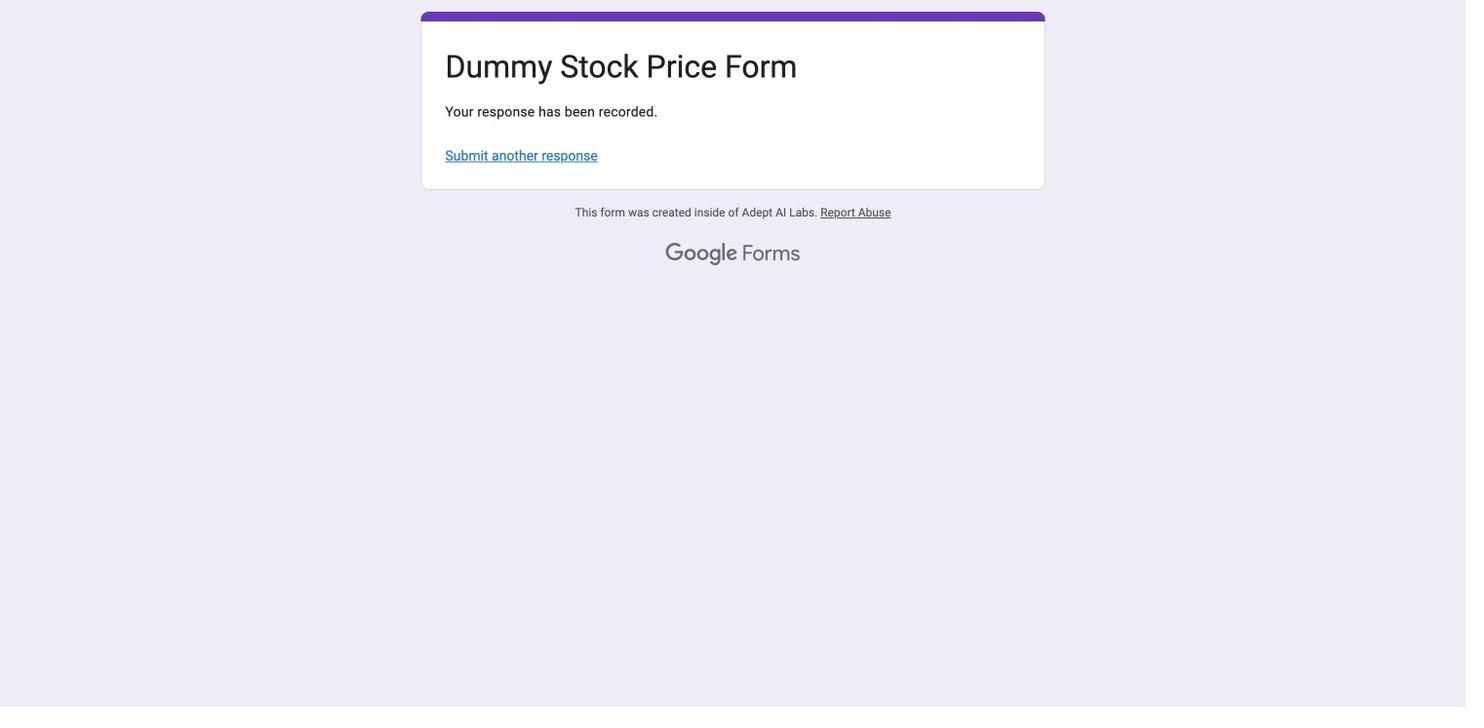 Task type: locate. For each thing, give the bounding box(es) containing it.
google image
[[666, 243, 738, 266]]

heading
[[445, 48, 1021, 102]]



Task type: vqa. For each thing, say whether or not it's contained in the screenshot.
Slide's Slide
no



